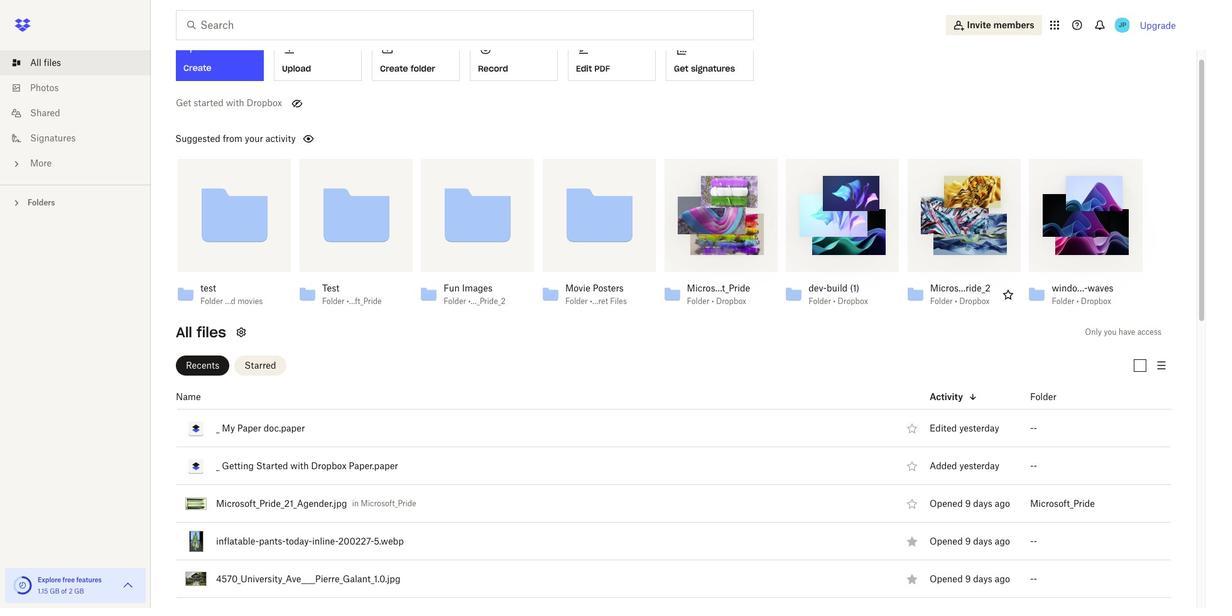 Task type: describe. For each thing, give the bounding box(es) containing it.
_ getting started with dropbox paper.paper link
[[216, 459, 398, 474]]

quota usage element
[[13, 576, 33, 596]]

added
[[930, 460, 958, 471]]

all files inside list item
[[30, 57, 61, 68]]

get started with dropbox
[[176, 97, 282, 108]]

name _ my paper doc.paper, activity 1702487237000, folder , element
[[148, 410, 1172, 448]]

today-
[[286, 536, 312, 546]]

you
[[1104, 327, 1117, 337]]

2 share from the left
[[347, 173, 372, 184]]

4 share from the left
[[590, 173, 616, 184]]

name inflatable-pants-today-inline-200227-5.webp, activity 1701808163000, folder , element
[[148, 523, 1172, 561]]

folder inside 'micros…ride_2 folder • dropbox'
[[931, 297, 953, 306]]

edited
[[930, 423, 957, 433]]

signatures
[[691, 63, 735, 74]]

invite members
[[968, 19, 1035, 30]]

signatures link
[[10, 126, 151, 151]]

doc.paper
[[264, 423, 305, 433]]

• inside the dev-build (1) folder • dropbox
[[834, 297, 836, 306]]

dropbox up your at left top
[[247, 97, 282, 108]]

inflatable-pants-today-inline-200227-5.webp
[[216, 536, 404, 546]]

•…ret
[[590, 297, 608, 306]]

photos
[[30, 82, 59, 93]]

invite
[[968, 19, 992, 30]]

days inside name microsoft_pride_21_agender.jpg, activity 1701808377000, folder microsoft_pride, element
[[974, 498, 993, 509]]

get for get started with dropbox
[[176, 97, 191, 108]]

1 share from the left
[[225, 173, 251, 184]]

/4570_university_ave____pierre_galant_1.0.jpg image
[[185, 572, 207, 586]]

build
[[827, 283, 848, 294]]

1 horizontal spatial microsoft_pride
[[1031, 498, 1095, 509]]

dropbox inside 'micros…ride_2 folder • dropbox'
[[960, 297, 990, 306]]

Search in folder "Dropbox" text field
[[200, 18, 728, 33]]

my
[[222, 423, 235, 433]]

waves
[[1088, 283, 1114, 294]]

get for get signatures
[[674, 63, 689, 74]]

test folder •…ft_pride
[[322, 283, 382, 306]]

folder •…ret files button
[[566, 297, 628, 307]]

starred
[[245, 360, 276, 371]]

all files list item
[[0, 50, 151, 75]]

1 vertical spatial all
[[176, 324, 192, 341]]

opened for inflatable-pants-today-inline-200227-5.webp
[[930, 536, 963, 546]]

(1)
[[850, 283, 860, 294]]

_ my paper doc.paper link
[[216, 421, 305, 436]]

2
[[69, 588, 73, 595]]

opened for 4570_university_ave____pierre_galant_1.0.jpg
[[930, 574, 963, 584]]

folder inside the dev-build (1) folder • dropbox
[[809, 297, 832, 306]]

edit pdf button
[[568, 33, 656, 81]]

paper.paper
[[349, 460, 398, 471]]

movies
[[238, 297, 263, 306]]

all files link
[[10, 50, 151, 75]]

pdf
[[595, 63, 610, 74]]

access
[[1138, 327, 1162, 337]]

dropbox image
[[10, 13, 35, 38]]

images
[[462, 283, 493, 294]]

folders button
[[0, 193, 151, 212]]

folder inside movie posters folder •…ret files
[[566, 297, 588, 306]]

upgrade link
[[1140, 20, 1177, 30]]

folder
[[411, 63, 435, 74]]

recents
[[186, 360, 219, 371]]

folder …d movies button
[[200, 297, 263, 307]]

inflatable-pants-today-inline-200227-5.webp link
[[216, 534, 404, 549]]

add to starred image for opened
[[905, 496, 920, 511]]

movie
[[566, 283, 591, 294]]

only
[[1086, 327, 1102, 337]]

test
[[200, 283, 216, 294]]

days for 4570_university_ave____pierre_galant_1.0.jpg
[[974, 574, 993, 584]]

suggested from your activity
[[175, 133, 296, 144]]

only you have access
[[1086, 327, 1162, 337]]

shared link
[[10, 101, 151, 126]]

more
[[30, 158, 52, 168]]

remove from starred image for inflatable-pants-today-inline-200227-5.webp
[[905, 534, 920, 549]]

folder inside button
[[1031, 391, 1057, 402]]

_ for _ my paper doc.paper
[[216, 423, 220, 433]]

-- for inline-
[[1031, 536, 1038, 546]]

dropbox inside 'windo…-waves folder • dropbox'
[[1082, 297, 1112, 306]]

0 vertical spatial with
[[226, 97, 244, 108]]

micros…ride_2 button
[[931, 283, 994, 294]]

activity button
[[930, 389, 1000, 404]]

micros…ride_2 folder • dropbox
[[931, 283, 991, 306]]

opened inside name microsoft_pride_21_agender.jpg, activity 1701808377000, folder microsoft_pride, element
[[930, 498, 963, 509]]

folder settings image
[[234, 325, 249, 340]]

4 share button from the left
[[583, 169, 623, 189]]

activity
[[266, 133, 296, 144]]

-- for doc.paper
[[1031, 423, 1038, 433]]

opened 9 days ago for inflatable-pants-today-inline-200227-5.webp
[[930, 536, 1011, 546]]

folder inside 'test folder …d movies'
[[200, 297, 223, 306]]

dev-build (1) button
[[809, 283, 872, 294]]

add to starred image for edited
[[905, 421, 920, 436]]

folder • dropbox button for windo…-
[[1052, 297, 1115, 307]]

suggested
[[175, 133, 221, 144]]

jp
[[1119, 21, 1127, 29]]

fun
[[444, 283, 460, 294]]

edit pdf
[[576, 63, 610, 74]]

invite members button
[[946, 15, 1042, 35]]

signatures
[[30, 133, 76, 143]]

folder inside test folder •…ft_pride
[[322, 297, 345, 306]]

3 share from the left
[[469, 173, 494, 184]]

dev-
[[809, 283, 827, 294]]

list containing all files
[[0, 43, 151, 185]]

micros…t_pride folder • dropbox
[[687, 283, 751, 306]]

1 share button from the left
[[218, 169, 258, 189]]

upload
[[282, 63, 311, 74]]

name
[[176, 391, 201, 402]]

inflatable-
[[216, 536, 259, 546]]

name 4570_university_ave____pierre_galant_1.0.jpg, activity 1701807722000, folder , element
[[148, 561, 1172, 598]]

micros…t_pride button
[[687, 283, 751, 294]]

all inside all files link
[[30, 57, 41, 68]]

started
[[256, 460, 288, 471]]



Task type: vqa. For each thing, say whether or not it's contained in the screenshot.


Task type: locate. For each thing, give the bounding box(es) containing it.
name _ getting started with dropbox paper.paper, activity 1702486813000, folder , element
[[148, 448, 1172, 485]]

1 vertical spatial get
[[176, 97, 191, 108]]

all up recents
[[176, 324, 192, 341]]

create
[[184, 63, 212, 74], [380, 63, 408, 74]]

0 vertical spatial _
[[216, 423, 220, 433]]

1 yesterday from the top
[[960, 423, 1000, 433]]

0 vertical spatial all
[[30, 57, 41, 68]]

gb left of
[[50, 588, 60, 595]]

movie posters folder •…ret files
[[566, 283, 627, 306]]

0 vertical spatial remove from starred image
[[905, 534, 920, 549]]

0 horizontal spatial get
[[176, 97, 191, 108]]

dropbox inside the dev-build (1) folder • dropbox
[[838, 297, 868, 306]]

microsoft_pride inside microsoft_pride_21_agender.jpg in microsoft_pride
[[361, 499, 416, 508]]

7 share from the left
[[956, 173, 981, 184]]

dropbox down micros…t_pride button
[[716, 297, 747, 306]]

1 horizontal spatial with
[[291, 460, 309, 471]]

ago for 4570_university_ave____pierre_galant_1.0.jpg
[[995, 574, 1011, 584]]

windo…-waves button
[[1052, 283, 1115, 294]]

yesterday down the activity button
[[960, 423, 1000, 433]]

1 horizontal spatial get
[[674, 63, 689, 74]]

dropbox down (1)
[[838, 297, 868, 306]]

9 for 4570_university_ave____pierre_galant_1.0.jpg
[[966, 574, 971, 584]]

folder inside 'windo…-waves folder • dropbox'
[[1052, 297, 1075, 306]]

1 vertical spatial 9
[[966, 536, 971, 546]]

folder • dropbox button down windo…-waves button
[[1052, 297, 1115, 307]]

0 vertical spatial opened
[[930, 498, 963, 509]]

2 vertical spatial opened
[[930, 574, 963, 584]]

yesterday for edited yesterday
[[960, 423, 1000, 433]]

folders
[[28, 198, 55, 207]]

create folder button
[[372, 33, 460, 81]]

0 horizontal spatial microsoft_pride
[[361, 499, 416, 508]]

windo…-waves folder • dropbox
[[1052, 283, 1114, 306]]

3 days from the top
[[974, 574, 993, 584]]

2 folder • dropbox button from the left
[[809, 297, 872, 307]]

• inside 'windo…-waves folder • dropbox'
[[1077, 297, 1079, 306]]

days for inflatable-pants-today-inline-200227-5.webp
[[974, 536, 993, 546]]

0 vertical spatial yesterday
[[960, 423, 1000, 433]]

shared
[[30, 107, 60, 118]]

0 vertical spatial ago
[[995, 498, 1011, 509]]

get left signatures
[[674, 63, 689, 74]]

2 add to starred image from the top
[[905, 496, 920, 511]]

micros…ride_2
[[931, 283, 991, 294]]

create button
[[176, 33, 264, 81]]

1 vertical spatial opened
[[930, 536, 963, 546]]

edit
[[576, 63, 592, 74]]

2 ago from the top
[[995, 536, 1011, 546]]

folder • dropbox button down micros…t_pride button
[[687, 297, 750, 307]]

remove from starred image inside name inflatable-pants-today-inline-200227-5.webp, activity 1701808163000, folder , element
[[905, 534, 920, 549]]

folder • dropbox button for micros…t_pride
[[687, 297, 750, 307]]

0 vertical spatial get
[[674, 63, 689, 74]]

0 horizontal spatial all files
[[30, 57, 61, 68]]

0 vertical spatial all files
[[30, 57, 61, 68]]

gb
[[50, 588, 60, 595], [74, 588, 84, 595]]

1 vertical spatial with
[[291, 460, 309, 471]]

1 _ from the top
[[216, 423, 220, 433]]

create for create folder
[[380, 63, 408, 74]]

--
[[1031, 423, 1038, 433], [1031, 460, 1038, 471], [1031, 536, 1038, 546], [1031, 574, 1038, 584]]

0 horizontal spatial gb
[[50, 588, 60, 595]]

gb right the 2
[[74, 588, 84, 595]]

get inside button
[[674, 63, 689, 74]]

2 vertical spatial opened 9 days ago
[[930, 574, 1011, 584]]

1 add to starred image from the top
[[905, 421, 920, 436]]

1 vertical spatial days
[[974, 536, 993, 546]]

files up photos
[[44, 57, 61, 68]]

with
[[226, 97, 244, 108], [291, 460, 309, 471]]

remove from starred image inside name 4570_university_ave____pierre_galant_1.0.jpg, activity 1701807722000, folder , element
[[905, 572, 920, 587]]

yesterday right added
[[960, 460, 1000, 471]]

…d
[[225, 297, 236, 306]]

activity
[[930, 391, 963, 402]]

fun images folder •…_pride_2
[[444, 283, 506, 306]]

9 for inflatable-pants-today-inline-200227-5.webp
[[966, 536, 971, 546]]

opened 9 days ago inside name inflatable-pants-today-inline-200227-5.webp, activity 1701808163000, folder , element
[[930, 536, 1011, 546]]

9 inside name 4570_university_ave____pierre_galant_1.0.jpg, activity 1701807722000, folder , element
[[966, 574, 971, 584]]

1 horizontal spatial all files
[[176, 324, 226, 341]]

opened 9 days ago inside name 4570_university_ave____pierre_galant_1.0.jpg, activity 1701807722000, folder , element
[[930, 574, 1011, 584]]

folder • dropbox button down dev-build (1) button
[[809, 297, 872, 307]]

in microsoft_pride link
[[352, 499, 416, 508]]

200227-
[[338, 536, 374, 546]]

microsoft_pride_21_agender.jpg
[[216, 498, 347, 509]]

2 vertical spatial days
[[974, 574, 993, 584]]

get signatures button
[[666, 33, 754, 81]]

• down build
[[834, 297, 836, 306]]

starred button
[[235, 355, 286, 376]]

pants-
[[259, 536, 286, 546]]

folder •…_pride_2 button
[[444, 297, 507, 307]]

dev-build (1) folder • dropbox
[[809, 283, 868, 306]]

9 inside name inflatable-pants-today-inline-200227-5.webp, activity 1701808163000, folder , element
[[966, 536, 971, 546]]

folder •…ft_pride button
[[322, 297, 385, 307]]

5 share button from the left
[[705, 169, 745, 189]]

ago inside name microsoft_pride_21_agender.jpg, activity 1701808377000, folder microsoft_pride, element
[[995, 498, 1011, 509]]

explore
[[38, 576, 61, 584]]

4 • from the left
[[1077, 297, 1079, 306]]

microsoft_pride
[[1031, 498, 1095, 509], [361, 499, 416, 508]]

add to starred image left edited
[[905, 421, 920, 436]]

3 opened 9 days ago from the top
[[930, 574, 1011, 584]]

folder • dropbox button
[[687, 297, 750, 307], [809, 297, 872, 307], [931, 297, 994, 307], [1052, 297, 1115, 307]]

jp button
[[1113, 15, 1133, 35]]

• down micros…t_pride button
[[712, 297, 714, 306]]

photos link
[[10, 75, 151, 101]]

get left started
[[176, 97, 191, 108]]

2 share button from the left
[[340, 169, 380, 189]]

files inside list item
[[44, 57, 61, 68]]

1 opened from the top
[[930, 498, 963, 509]]

yesterday inside name _ getting started with dropbox paper.paper, activity 1702486813000, folder , element
[[960, 460, 1000, 471]]

•…_pride_2
[[468, 297, 506, 306]]

all files up recents
[[176, 324, 226, 341]]

yesterday for added yesterday
[[960, 460, 1000, 471]]

folder
[[200, 297, 223, 306], [322, 297, 345, 306], [444, 297, 466, 306], [566, 297, 588, 306], [687, 297, 710, 306], [809, 297, 832, 306], [931, 297, 953, 306], [1052, 297, 1075, 306], [1031, 391, 1057, 402]]

dropbox down micros…ride_2 button
[[960, 297, 990, 306]]

-- inside name inflatable-pants-today-inline-200227-5.webp, activity 1701808163000, folder , element
[[1031, 536, 1038, 546]]

dropbox down waves
[[1082, 297, 1112, 306]]

share
[[225, 173, 251, 184], [347, 173, 372, 184], [469, 173, 494, 184], [590, 173, 616, 184], [712, 173, 738, 184], [834, 173, 859, 184], [956, 173, 981, 184]]

folder • dropbox button for dev-
[[809, 297, 872, 307]]

-- inside name 4570_university_ave____pierre_galant_1.0.jpg, activity 1701807722000, folder , element
[[1031, 574, 1038, 584]]

2 yesterday from the top
[[960, 460, 1000, 471]]

• inside 'micros…ride_2 folder • dropbox'
[[955, 297, 958, 306]]

• down windo…-waves button
[[1077, 297, 1079, 306]]

2 • from the left
[[834, 297, 836, 306]]

create for create
[[184, 63, 212, 74]]

2 opened 9 days ago from the top
[[930, 536, 1011, 546]]

2 vertical spatial ago
[[995, 574, 1011, 584]]

1 vertical spatial yesterday
[[960, 460, 1000, 471]]

/microsoft_pride/microsoft_pride_21_agender.jpg image
[[185, 497, 207, 510]]

0 vertical spatial 9
[[966, 498, 971, 509]]

9
[[966, 498, 971, 509], [966, 536, 971, 546], [966, 574, 971, 584]]

posters
[[593, 283, 624, 294]]

dropbox inside _ getting started with dropbox paper.paper link
[[311, 460, 347, 471]]

edited yesterday
[[930, 423, 1000, 433]]

0 horizontal spatial with
[[226, 97, 244, 108]]

1 opened 9 days ago from the top
[[930, 498, 1011, 509]]

windo…-
[[1052, 283, 1088, 294]]

3 ago from the top
[[995, 574, 1011, 584]]

create inside popup button
[[184, 63, 212, 74]]

-- inside name _ my paper doc.paper, activity 1702487237000, folder , element
[[1031, 423, 1038, 433]]

test button
[[200, 283, 263, 294]]

share button
[[218, 169, 258, 189], [340, 169, 380, 189], [461, 169, 502, 189], [583, 169, 623, 189], [705, 169, 745, 189], [826, 169, 867, 189], [948, 169, 989, 189]]

2 _ from the top
[[216, 460, 220, 471]]

2 vertical spatial 9
[[966, 574, 971, 584]]

microsoft_pride_21_agender.jpg link
[[216, 496, 347, 511]]

dropbox inside micros…t_pride folder • dropbox
[[716, 297, 747, 306]]

3 • from the left
[[955, 297, 958, 306]]

more image
[[10, 158, 23, 170]]

folder inside micros…t_pride folder • dropbox
[[687, 297, 710, 306]]

1 horizontal spatial gb
[[74, 588, 84, 595]]

_ left my
[[216, 423, 220, 433]]

3 share button from the left
[[461, 169, 502, 189]]

1 vertical spatial _
[[216, 460, 220, 471]]

name microsoft_pride_21_agender.jpg, activity 1701808377000, folder microsoft_pride, element
[[148, 485, 1172, 523]]

table containing name
[[148, 385, 1172, 608]]

opened 9 days ago inside name microsoft_pride_21_agender.jpg, activity 1701808377000, folder microsoft_pride, element
[[930, 498, 1011, 509]]

4570_university_ave____pierre_galant_1.0.jpg link
[[216, 572, 401, 587]]

upgrade
[[1140, 20, 1177, 30]]

days inside name inflatable-pants-today-inline-200227-5.webp, activity 1701808163000, folder , element
[[974, 536, 993, 546]]

3 9 from the top
[[966, 574, 971, 584]]

2 gb from the left
[[74, 588, 84, 595]]

create left folder
[[380, 63, 408, 74]]

1 horizontal spatial all
[[176, 324, 192, 341]]

ago inside name 4570_university_ave____pierre_galant_1.0.jpg, activity 1701807722000, folder , element
[[995, 574, 1011, 584]]

3 opened from the top
[[930, 574, 963, 584]]

all up photos
[[30, 57, 41, 68]]

5.webp
[[374, 536, 404, 546]]

1 vertical spatial add to starred image
[[905, 496, 920, 511]]

days inside name 4570_university_ave____pierre_galant_1.0.jpg, activity 1701807722000, folder , element
[[974, 574, 993, 584]]

record button
[[470, 33, 558, 81]]

1 9 from the top
[[966, 498, 971, 509]]

add to starred image inside name microsoft_pride_21_agender.jpg, activity 1701808377000, folder microsoft_pride, element
[[905, 496, 920, 511]]

all files up photos
[[30, 57, 61, 68]]

1 -- from the top
[[1031, 423, 1038, 433]]

•…ft_pride
[[347, 297, 382, 306]]

3 folder • dropbox button from the left
[[931, 297, 994, 307]]

0 horizontal spatial create
[[184, 63, 212, 74]]

remove from starred image for 4570_university_ave____pierre_galant_1.0.jpg
[[905, 572, 920, 587]]

0 vertical spatial files
[[44, 57, 61, 68]]

free
[[63, 576, 75, 584]]

record
[[478, 63, 508, 74]]

0 vertical spatial days
[[974, 498, 993, 509]]

opened inside name 4570_university_ave____pierre_galant_1.0.jpg, activity 1701807722000, folder , element
[[930, 574, 963, 584]]

2 opened from the top
[[930, 536, 963, 546]]

0 vertical spatial opened 9 days ago
[[930, 498, 1011, 509]]

dropbox
[[247, 97, 282, 108], [716, 297, 747, 306], [838, 297, 868, 306], [960, 297, 990, 306], [1082, 297, 1112, 306], [311, 460, 347, 471]]

1 remove from starred image from the top
[[905, 534, 920, 549]]

1 vertical spatial files
[[197, 324, 226, 341]]

files left folder settings "icon"
[[197, 324, 226, 341]]

1 vertical spatial all files
[[176, 324, 226, 341]]

6 share from the left
[[834, 173, 859, 184]]

5 share from the left
[[712, 173, 738, 184]]

features
[[76, 576, 102, 584]]

micros…t_pride
[[687, 283, 751, 294]]

create folder
[[380, 63, 435, 74]]

0 horizontal spatial all
[[30, 57, 41, 68]]

folder inside fun images folder •…_pride_2
[[444, 297, 466, 306]]

4 -- from the top
[[1031, 574, 1038, 584]]

ago inside name inflatable-pants-today-inline-200227-5.webp, activity 1701808163000, folder , element
[[995, 536, 1011, 546]]

explore free features 1.15 gb of 2 gb
[[38, 576, 102, 595]]

files
[[610, 297, 627, 306]]

1 • from the left
[[712, 297, 714, 306]]

2 9 from the top
[[966, 536, 971, 546]]

add to starred image
[[905, 421, 920, 436], [905, 496, 920, 511]]

_ left getting at the left of page
[[216, 460, 220, 471]]

1 vertical spatial ago
[[995, 536, 1011, 546]]

• down micros…ride_2
[[955, 297, 958, 306]]

folder • dropbox button for micros…ride_2
[[931, 297, 994, 307]]

2 -- from the top
[[1031, 460, 1038, 471]]

-- inside name _ getting started with dropbox paper.paper, activity 1702486813000, folder , element
[[1031, 460, 1038, 471]]

add to starred image down add to starred icon
[[905, 496, 920, 511]]

1 gb from the left
[[50, 588, 60, 595]]

upload button
[[274, 33, 362, 81]]

-- for with
[[1031, 460, 1038, 471]]

paper
[[237, 423, 261, 433]]

create up started
[[184, 63, 212, 74]]

1 horizontal spatial create
[[380, 63, 408, 74]]

recents button
[[176, 355, 230, 376]]

all files
[[30, 57, 61, 68], [176, 324, 226, 341]]

3 -- from the top
[[1031, 536, 1038, 546]]

1 vertical spatial remove from starred image
[[905, 572, 920, 587]]

from
[[223, 133, 243, 144]]

ago for inflatable-pants-today-inline-200227-5.webp
[[995, 536, 1011, 546]]

7 share button from the left
[[948, 169, 989, 189]]

• inside micros…t_pride folder • dropbox
[[712, 297, 714, 306]]

2 days from the top
[[974, 536, 993, 546]]

folder • dropbox button down micros…ride_2 button
[[931, 297, 994, 307]]

inline-
[[312, 536, 338, 546]]

days
[[974, 498, 993, 509], [974, 536, 993, 546], [974, 574, 993, 584]]

opened inside name inflatable-pants-today-inline-200227-5.webp, activity 1701808163000, folder , element
[[930, 536, 963, 546]]

0 vertical spatial add to starred image
[[905, 421, 920, 436]]

list
[[0, 43, 151, 185]]

1 days from the top
[[974, 498, 993, 509]]

members
[[994, 19, 1035, 30]]

added yesterday
[[930, 460, 1000, 471]]

2 remove from starred image from the top
[[905, 572, 920, 587]]

9 inside name microsoft_pride_21_agender.jpg, activity 1701808377000, folder microsoft_pride, element
[[966, 498, 971, 509]]

table
[[148, 385, 1172, 608]]

6 share button from the left
[[826, 169, 867, 189]]

test
[[322, 283, 340, 294]]

1 horizontal spatial files
[[197, 324, 226, 341]]

0 horizontal spatial files
[[44, 57, 61, 68]]

create inside button
[[380, 63, 408, 74]]

_ for _ getting started with dropbox paper.paper
[[216, 460, 220, 471]]

have
[[1119, 327, 1136, 337]]

opened 9 days ago
[[930, 498, 1011, 509], [930, 536, 1011, 546], [930, 574, 1011, 584]]

•
[[712, 297, 714, 306], [834, 297, 836, 306], [955, 297, 958, 306], [1077, 297, 1079, 306]]

_ getting started with dropbox paper.paper
[[216, 460, 398, 471]]

microsoft_pride_21_agender.jpg in microsoft_pride
[[216, 498, 416, 509]]

test folder …d movies
[[200, 283, 263, 306]]

/inflatable pants today inline 200227 5.webp image
[[189, 531, 203, 552]]

opened 9 days ago for 4570_university_ave____pierre_galant_1.0.jpg
[[930, 574, 1011, 584]]

1 vertical spatial opened 9 days ago
[[930, 536, 1011, 546]]

-
[[1031, 423, 1034, 433], [1034, 423, 1038, 433], [1031, 460, 1034, 471], [1034, 460, 1038, 471], [1031, 536, 1034, 546], [1034, 536, 1038, 546], [1031, 574, 1034, 584], [1034, 574, 1038, 584]]

1 folder • dropbox button from the left
[[687, 297, 750, 307]]

started
[[194, 97, 224, 108]]

fun images button
[[444, 283, 507, 294]]

dropbox up microsoft_pride_21_agender.jpg in microsoft_pride
[[311, 460, 347, 471]]

remove from starred image
[[905, 534, 920, 549], [905, 572, 920, 587]]

in
[[352, 499, 359, 508]]

yesterday inside name _ my paper doc.paper, activity 1702487237000, folder , element
[[960, 423, 1000, 433]]

add to starred image
[[905, 459, 920, 474]]

1.15
[[38, 588, 48, 595]]

4 folder • dropbox button from the left
[[1052, 297, 1115, 307]]

name button
[[176, 389, 899, 404]]

add to starred image inside name _ my paper doc.paper, activity 1702487237000, folder , element
[[905, 421, 920, 436]]

1 ago from the top
[[995, 498, 1011, 509]]



